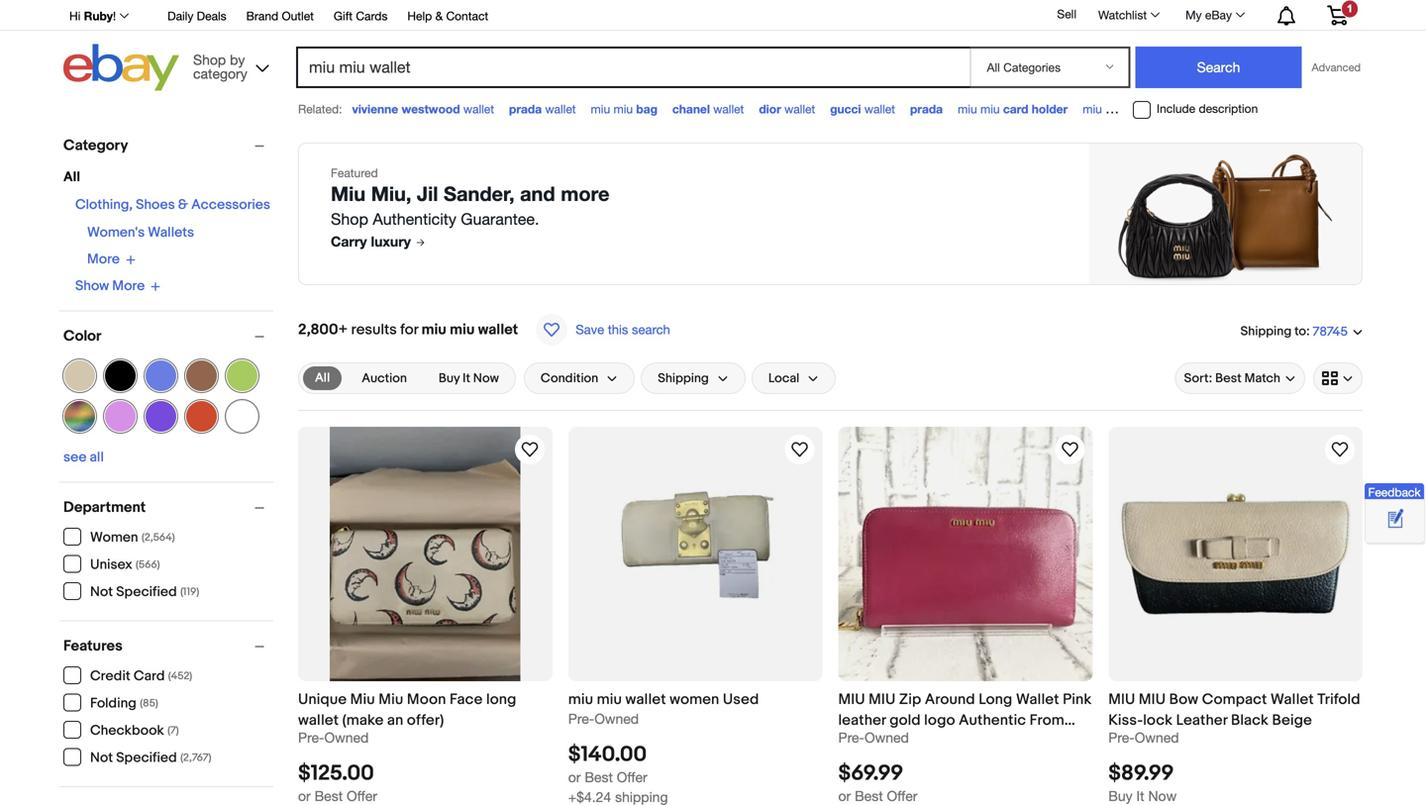 Task type: locate. For each thing, give the bounding box(es) containing it.
offer down $69.99
[[887, 788, 918, 804]]

shop inside shop by category
[[193, 52, 226, 68]]

shipping
[[1241, 324, 1292, 339], [658, 371, 709, 386]]

help & contact
[[408, 9, 489, 23]]

shipping for shipping to : 78745
[[1241, 324, 1292, 339]]

prada
[[509, 102, 542, 116], [910, 102, 943, 116]]

women's
[[87, 224, 145, 241]]

sort:
[[1185, 371, 1213, 386]]

None submit
[[1136, 47, 1302, 88]]

chanel
[[673, 102, 710, 116]]

prada link
[[910, 102, 943, 116]]

more
[[87, 251, 120, 268], [112, 278, 145, 295]]

miu inside featured miu miu, jil sander, and more shop authenticity guarantee. carry luxury
[[331, 182, 366, 206]]

1 vertical spatial it
[[1137, 788, 1145, 804]]

& right help
[[436, 9, 443, 23]]

offer down the $125.00
[[347, 788, 377, 804]]

2 not from the top
[[90, 750, 113, 767]]

gold
[[890, 712, 921, 729]]

+
[[338, 321, 348, 339]]

not for not specified (119)
[[90, 584, 113, 601]]

gift
[[334, 9, 353, 23]]

black
[[1231, 712, 1269, 729]]

women's wallets
[[87, 224, 194, 241]]

pre- inside miu miu wallet women used pre-owned
[[568, 711, 595, 727]]

or up +$4.24
[[568, 769, 581, 786]]

it down 2,800 + results for miu miu wallet
[[463, 371, 470, 386]]

best for $69.99
[[855, 788, 883, 804]]

offer inside $125.00 or best offer
[[347, 788, 377, 804]]

long
[[486, 691, 517, 709]]

long
[[979, 691, 1013, 709]]

1 vertical spatial shop
[[331, 210, 368, 228]]

buy down 2,800 + results for miu miu wallet
[[439, 371, 460, 386]]

owned up $140.00
[[595, 711, 639, 727]]

0 horizontal spatial wallet
[[1016, 691, 1060, 709]]

now inside $89.99 buy it now
[[1149, 788, 1177, 804]]

shipping for shipping
[[658, 371, 709, 386]]

best up +$4.24
[[585, 769, 613, 786]]

pre- left lock
[[1109, 729, 1135, 746]]

0 vertical spatial more
[[87, 251, 120, 268]]

0 vertical spatial it
[[463, 371, 470, 386]]

now
[[473, 371, 499, 386], [1149, 788, 1177, 804]]

sell
[[1057, 7, 1077, 21]]

1 horizontal spatial now
[[1149, 788, 1177, 804]]

miu up lock
[[1139, 691, 1166, 709]]

0 horizontal spatial now
[[473, 371, 499, 386]]

shoes
[[136, 197, 175, 213]]

now left the condition
[[473, 371, 499, 386]]

& inside account navigation
[[436, 9, 443, 23]]

1 horizontal spatial it
[[1137, 788, 1145, 804]]

best inside $125.00 or best offer
[[315, 788, 343, 804]]

best right sort:
[[1216, 371, 1242, 386]]

0 vertical spatial specified
[[116, 584, 177, 601]]

color button
[[63, 327, 273, 345]]

leather
[[839, 712, 886, 729]]

pre- inside unique miu miu moon face long wallet (make an offer) pre-owned
[[298, 729, 324, 746]]

watch miu miu zip around long wallet pink leather gold logo authentic from japan image
[[1058, 438, 1082, 462]]

2 horizontal spatial offer
[[887, 788, 918, 804]]

& right shoes
[[178, 197, 188, 213]]

best inside $69.99 or best offer
[[855, 788, 883, 804]]

wallet up from
[[1016, 691, 1060, 709]]

1 horizontal spatial shipping
[[1241, 324, 1292, 339]]

miu down featured
[[331, 182, 366, 206]]

miu left "zip"
[[869, 691, 896, 709]]

1 horizontal spatial all
[[315, 371, 330, 386]]

1 wallet from the left
[[1016, 691, 1060, 709]]

2 prada from the left
[[910, 102, 943, 116]]

best down $69.99
[[855, 788, 883, 804]]

include
[[1157, 102, 1196, 116]]

1 specified from the top
[[116, 584, 177, 601]]

1 prada from the left
[[509, 102, 542, 116]]

wallet down unique
[[298, 712, 339, 729]]

1 horizontal spatial offer
[[617, 769, 648, 786]]

0 horizontal spatial offer
[[347, 788, 377, 804]]

miu miu bow compact wallet trifold kiss-lock leather black beige image
[[1109, 427, 1363, 681]]

1 horizontal spatial &
[[436, 9, 443, 23]]

wallet left women
[[626, 691, 666, 709]]

prada up and
[[509, 102, 542, 116]]

0 vertical spatial buy
[[439, 371, 460, 386]]

unique miu miu moon face long wallet (make an offer) heading
[[298, 691, 517, 729]]

3 miu from the left
[[1109, 691, 1136, 709]]

shipping left to
[[1241, 324, 1292, 339]]

it down $89.99
[[1137, 788, 1145, 804]]

not down unisex
[[90, 584, 113, 601]]

$125.00
[[298, 761, 374, 787]]

miu up (make
[[350, 691, 375, 709]]

features button
[[63, 638, 273, 655]]

local
[[769, 371, 800, 386]]

auction
[[362, 371, 407, 386]]

all down category
[[63, 169, 80, 186]]

miu miu clutch
[[1083, 102, 1163, 116]]

(2,564)
[[142, 532, 175, 544]]

prada right gucci wallet
[[910, 102, 943, 116]]

0 horizontal spatial buy
[[439, 371, 460, 386]]

used
[[723, 691, 759, 709]]

from
[[1030, 712, 1065, 729]]

watchlist link
[[1088, 3, 1169, 27]]

kiss-
[[1109, 712, 1144, 729]]

more up show more
[[87, 251, 120, 268]]

specified down (566)
[[116, 584, 177, 601]]

miu for miu,
[[331, 182, 366, 206]]

miu miu zip around long wallet pink leather gold logo authentic from japan link
[[839, 689, 1093, 750]]

category button
[[63, 137, 273, 155]]

0 horizontal spatial all
[[63, 169, 80, 186]]

miu miu bag
[[591, 102, 658, 116]]

westwood
[[402, 102, 460, 116]]

specified
[[116, 584, 177, 601], [116, 750, 177, 767]]

japan
[[839, 732, 880, 750]]

prada for prada
[[910, 102, 943, 116]]

category
[[193, 65, 247, 82]]

miu miu bow compact wallet trifold kiss-lock leather black beige link
[[1109, 689, 1363, 729]]

1 not from the top
[[90, 584, 113, 601]]

(7)
[[168, 725, 179, 738]]

now down $89.99
[[1149, 788, 1177, 804]]

0 horizontal spatial prada
[[509, 102, 542, 116]]

1 vertical spatial buy
[[1109, 788, 1133, 804]]

shipping down search
[[658, 371, 709, 386]]

main content containing $140.00
[[290, 127, 1371, 805]]

0 vertical spatial shipping
[[1241, 324, 1292, 339]]

credit card (452)
[[90, 668, 192, 685]]

2 horizontal spatial or
[[839, 788, 851, 804]]

not down checkbook
[[90, 750, 113, 767]]

0 vertical spatial not
[[90, 584, 113, 601]]

all link
[[303, 367, 342, 390]]

2 specified from the top
[[116, 750, 177, 767]]

specified for not specified (119)
[[116, 584, 177, 601]]

listing options selector. gallery view selected. image
[[1323, 371, 1354, 386]]

1 vertical spatial now
[[1149, 788, 1177, 804]]

pre- down unique
[[298, 729, 324, 746]]

guarantee.
[[461, 210, 539, 228]]

miu miu zip around long wallet pink leather gold logo authentic from japan
[[839, 691, 1092, 750]]

1 vertical spatial shipping
[[658, 371, 709, 386]]

pre- up $140.00
[[568, 711, 595, 727]]

miu miu bow compact wallet trifold kiss-lock leather black beige pre-owned
[[1109, 691, 1361, 746]]

an
[[387, 712, 404, 729]]

shop by category banner
[[58, 0, 1363, 96]]

1 horizontal spatial buy
[[1109, 788, 1133, 804]]

specified for not specified (2,767)
[[116, 750, 177, 767]]

category
[[63, 137, 128, 155]]

more down more button
[[112, 278, 145, 295]]

0 horizontal spatial shipping
[[658, 371, 709, 386]]

buy inside buy it now link
[[439, 371, 460, 386]]

best inside $140.00 or best offer +$4.24 shipping
[[585, 769, 613, 786]]

results
[[351, 321, 397, 339]]

1 horizontal spatial shop
[[331, 210, 368, 228]]

$140.00 or best offer +$4.24 shipping
[[568, 742, 668, 805]]

1 horizontal spatial prada
[[910, 102, 943, 116]]

1 vertical spatial all
[[315, 371, 330, 386]]

authentic
[[959, 712, 1026, 729]]

shop left by
[[193, 52, 226, 68]]

watch miu miu bow compact wallet trifold kiss-lock leather black beige image
[[1329, 438, 1352, 462]]

shipping inside shipping to : 78745
[[1241, 324, 1292, 339]]

owned
[[595, 711, 639, 727], [324, 729, 369, 746], [865, 729, 909, 746], [1135, 729, 1179, 746]]

1 vertical spatial specified
[[116, 750, 177, 767]]

2 wallet from the left
[[1271, 691, 1314, 709]]

shop up carry
[[331, 210, 368, 228]]

specified down checkbook (7)
[[116, 750, 177, 767]]

advanced
[[1312, 61, 1361, 74]]

none submit inside shop by category banner
[[1136, 47, 1302, 88]]

best down the $125.00
[[315, 788, 343, 804]]

miu for miu
[[350, 691, 375, 709]]

wallet right gucci
[[865, 102, 896, 116]]

$125.00 or best offer
[[298, 761, 377, 804]]

miu
[[591, 102, 610, 116], [614, 102, 633, 116], [958, 102, 977, 116], [981, 102, 1000, 116], [1083, 102, 1102, 116], [1106, 102, 1125, 116], [1178, 102, 1198, 116], [1201, 102, 1220, 116], [422, 321, 447, 339], [450, 321, 475, 339], [568, 691, 594, 709], [597, 691, 622, 709]]

authenticity
[[373, 210, 457, 228]]

main content
[[290, 127, 1371, 805]]

wallet
[[464, 102, 494, 116], [545, 102, 576, 116], [714, 102, 744, 116], [785, 102, 816, 116], [865, 102, 896, 116], [1224, 102, 1255, 116], [478, 321, 518, 339], [626, 691, 666, 709], [298, 712, 339, 729]]

0 vertical spatial shop
[[193, 52, 226, 68]]

or
[[568, 769, 581, 786], [298, 788, 311, 804], [839, 788, 851, 804]]

women (2,564)
[[90, 530, 175, 546]]

description
[[1199, 102, 1258, 116]]

all down the 2,800
[[315, 371, 330, 386]]

0 horizontal spatial shop
[[193, 52, 226, 68]]

wallet right dior
[[785, 102, 816, 116]]

or inside $69.99 or best offer
[[839, 788, 851, 804]]

owned up the $125.00
[[324, 729, 369, 746]]

face
[[450, 691, 483, 709]]

buy down $89.99
[[1109, 788, 1133, 804]]

best
[[1216, 371, 1242, 386], [585, 769, 613, 786], [315, 788, 343, 804], [855, 788, 883, 804]]

wallet right chanel
[[714, 102, 744, 116]]

All selected text field
[[315, 370, 330, 387]]

0 vertical spatial &
[[436, 9, 443, 23]]

daily deals link
[[168, 6, 227, 28]]

wallet up "beige"
[[1271, 691, 1314, 709]]

0 vertical spatial all
[[63, 169, 80, 186]]

women's wallets link
[[87, 224, 194, 241]]

condition button
[[524, 363, 635, 394]]

dior wallet
[[759, 102, 816, 116]]

or down $69.99
[[839, 788, 851, 804]]

1 horizontal spatial wallet
[[1271, 691, 1314, 709]]

1 horizontal spatial or
[[568, 769, 581, 786]]

pink
[[1063, 691, 1092, 709]]

save this search button
[[530, 313, 676, 347]]

show more
[[75, 278, 145, 295]]

unique miu miu moon face long wallet (make an offer) image
[[330, 427, 521, 681]]

shipping inside dropdown button
[[658, 371, 709, 386]]

offer inside $69.99 or best offer
[[887, 788, 918, 804]]

or inside $125.00 or best offer
[[298, 788, 311, 804]]

2,800 + results for miu miu wallet
[[298, 321, 518, 339]]

lock
[[1144, 712, 1173, 729]]

feedback
[[1369, 485, 1421, 499]]

deals
[[197, 9, 227, 23]]

miu up kiss-
[[1109, 691, 1136, 709]]

offer inside $140.00 or best offer +$4.24 shipping
[[617, 769, 648, 786]]

department button
[[63, 499, 273, 517]]

wallet inside "miu miu bow compact wallet trifold kiss-lock leather black beige pre-owned"
[[1271, 691, 1314, 709]]

sort: best match
[[1185, 371, 1281, 386]]

or down the $125.00
[[298, 788, 311, 804]]

dior
[[759, 102, 781, 116]]

or inside $140.00 or best offer +$4.24 shipping
[[568, 769, 581, 786]]

miu up leather
[[839, 691, 866, 709]]

owned inside unique miu miu moon face long wallet (make an offer) pre-owned
[[324, 729, 369, 746]]

best inside 'dropdown button'
[[1216, 371, 1242, 386]]

1 vertical spatial not
[[90, 750, 113, 767]]

offer up shipping
[[617, 769, 648, 786]]

show more button
[[75, 278, 161, 295]]

!
[[113, 9, 116, 23]]

owned up $89.99
[[1135, 729, 1179, 746]]

0 horizontal spatial or
[[298, 788, 311, 804]]

0 horizontal spatial &
[[178, 197, 188, 213]]



Task type: describe. For each thing, give the bounding box(es) containing it.
unique miu miu moon face long wallet (make an offer) link
[[298, 689, 553, 729]]

include description
[[1157, 102, 1258, 116]]

for
[[400, 321, 418, 339]]

owned inside "miu miu bow compact wallet trifold kiss-lock leather black beige pre-owned"
[[1135, 729, 1179, 746]]

women
[[670, 691, 720, 709]]

wallet right include
[[1224, 102, 1255, 116]]

jil
[[417, 182, 438, 206]]

leather
[[1177, 712, 1228, 729]]

save
[[576, 322, 604, 337]]

offer for $140.00
[[617, 769, 648, 786]]

wallet inside miu miu wallet women used pre-owned
[[626, 691, 666, 709]]

watch miu miu wallet women used image
[[788, 438, 812, 462]]

wallet inside miu miu zip around long wallet pink leather gold logo authentic from japan
[[1016, 691, 1060, 709]]

advanced link
[[1302, 48, 1361, 87]]

1 miu from the left
[[839, 691, 866, 709]]

buy inside $89.99 buy it now
[[1109, 788, 1133, 804]]

shipping button
[[641, 363, 746, 394]]

prada for prada wallet
[[509, 102, 542, 116]]

watch unique miu miu moon face long wallet (make an offer) image
[[518, 438, 542, 462]]

by
[[230, 52, 245, 68]]

match
[[1245, 371, 1281, 386]]

brand outlet link
[[246, 6, 314, 28]]

4 miu from the left
[[1139, 691, 1166, 709]]

featured
[[331, 166, 378, 180]]

pre-owned
[[839, 729, 909, 746]]

unisex (566)
[[90, 557, 160, 574]]

$89.99
[[1109, 761, 1174, 787]]

pre- up $69.99
[[839, 729, 865, 746]]

:
[[1307, 324, 1310, 339]]

card
[[1003, 102, 1029, 116]]

miu miu bow compact wallet trifold kiss-lock leather black beige heading
[[1109, 691, 1361, 729]]

it inside $89.99 buy it now
[[1137, 788, 1145, 804]]

0 horizontal spatial it
[[463, 371, 470, 386]]

save this search
[[576, 322, 670, 337]]

folding
[[90, 695, 137, 712]]

0 vertical spatial now
[[473, 371, 499, 386]]

clothing,
[[75, 197, 133, 213]]

folding (85)
[[90, 695, 158, 712]]

miu up an
[[379, 691, 404, 709]]

ebay
[[1206, 8, 1232, 22]]

and
[[520, 182, 555, 206]]

daily deals
[[168, 9, 227, 23]]

clutch
[[1128, 102, 1163, 116]]

or for $140.00
[[568, 769, 581, 786]]

wallet left miu miu bag
[[545, 102, 576, 116]]

miu miu wallet
[[1178, 102, 1258, 116]]

or for $69.99
[[839, 788, 851, 804]]

department
[[63, 499, 146, 517]]

miu miu zip around long wallet pink leather gold logo authentic from japan heading
[[839, 691, 1092, 750]]

or for $125.00
[[298, 788, 311, 804]]

local button
[[752, 363, 836, 394]]

beige
[[1273, 712, 1313, 729]]

brand
[[246, 9, 279, 23]]

unique miu miu moon face long wallet (make an offer) pre-owned
[[298, 691, 517, 746]]

78745
[[1313, 324, 1348, 340]]

my ebay link
[[1175, 3, 1254, 27]]

condition
[[541, 371, 599, 386]]

contact
[[446, 9, 489, 23]]

owned up $69.99
[[865, 729, 909, 746]]

show
[[75, 278, 109, 295]]

miu miu, jil sander, and more region
[[298, 143, 1363, 285]]

clothing, shoes & accessories
[[75, 197, 270, 213]]

not specified (2,767)
[[90, 750, 211, 767]]

shop by category
[[193, 52, 247, 82]]

checkbook
[[90, 723, 164, 740]]

miu miu wallet women used pre-owned
[[568, 691, 759, 727]]

wallet right westwood
[[464, 102, 494, 116]]

unisex
[[90, 557, 132, 574]]

gucci wallet
[[830, 102, 896, 116]]

Search for anything text field
[[299, 49, 966, 86]]

2 miu from the left
[[869, 691, 896, 709]]

1 vertical spatial more
[[112, 278, 145, 295]]

1 vertical spatial &
[[178, 197, 188, 213]]

$89.99 buy it now
[[1109, 761, 1177, 804]]

watchlist
[[1099, 8, 1147, 22]]

clothing, shoes & accessories link
[[75, 197, 270, 213]]

my
[[1186, 8, 1202, 22]]

pre- inside "miu miu bow compact wallet trifold kiss-lock leather black beige pre-owned"
[[1109, 729, 1135, 746]]

bow
[[1170, 691, 1199, 709]]

accessories
[[191, 197, 270, 213]]

features
[[63, 638, 123, 655]]

not for not specified (2,767)
[[90, 750, 113, 767]]

miu miu card holder
[[958, 102, 1068, 116]]

cards
[[356, 9, 388, 23]]

hi ruby !
[[69, 9, 116, 23]]

miu miu wallet women used heading
[[568, 691, 759, 709]]

owned inside miu miu wallet women used pre-owned
[[595, 711, 639, 727]]

women
[[90, 530, 138, 546]]

wallets
[[148, 224, 194, 241]]

1 link
[[1316, 0, 1360, 28]]

shop inside featured miu miu, jil sander, and more shop authenticity guarantee. carry luxury
[[331, 210, 368, 228]]

miu miu zip around long wallet pink leather gold logo authentic from japan image
[[839, 427, 1093, 681]]

wallet inside unique miu miu moon face long wallet (make an offer) pre-owned
[[298, 712, 339, 729]]

account navigation
[[58, 0, 1363, 31]]

bag
[[636, 102, 658, 116]]

wallet up buy it now
[[478, 321, 518, 339]]

luxury
[[371, 233, 411, 250]]

help
[[408, 9, 432, 23]]

sort: best match button
[[1176, 363, 1306, 394]]

all inside main content
[[315, 371, 330, 386]]

this
[[608, 322, 628, 337]]

buy it now link
[[427, 367, 511, 390]]

around
[[925, 691, 976, 709]]

vivienne westwood wallet
[[352, 102, 494, 116]]

best for $125.00
[[315, 788, 343, 804]]

1
[[1347, 2, 1353, 15]]

offer for $69.99
[[887, 788, 918, 804]]

miu miu wallet women used image
[[600, 427, 791, 681]]

search
[[632, 322, 670, 337]]

(119)
[[180, 586, 199, 599]]

best for $140.00
[[585, 769, 613, 786]]

all
[[90, 449, 104, 466]]

$69.99
[[839, 761, 904, 787]]

shop by category button
[[184, 44, 273, 87]]

2,800
[[298, 321, 338, 339]]

offer for $125.00
[[347, 788, 377, 804]]

featured miu miu, jil sander, and more shop authenticity guarantee. carry luxury
[[331, 166, 610, 250]]

$69.99 or best offer
[[839, 761, 918, 804]]

gift cards
[[334, 9, 388, 23]]



Task type: vqa. For each thing, say whether or not it's contained in the screenshot.


